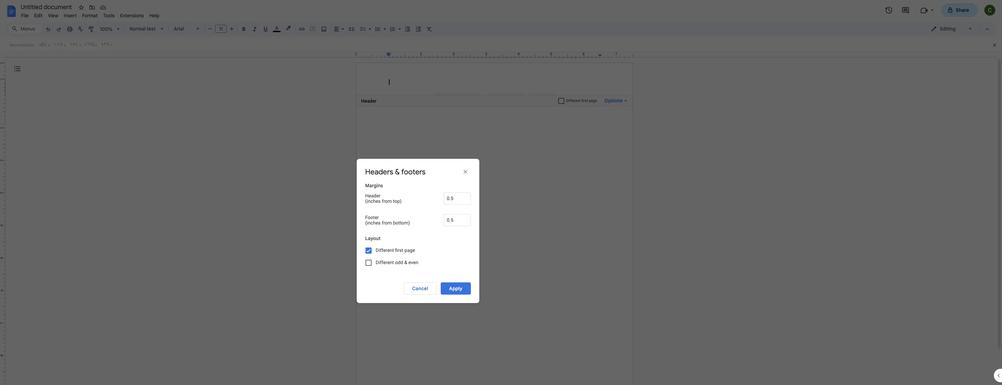 Task type: vqa. For each thing, say whether or not it's contained in the screenshot.
Header's Different first page
yes



Task type: locate. For each thing, give the bounding box(es) containing it.
different first page right different first page checkbox
[[566, 99, 597, 103]]

2 vertical spatial different
[[376, 260, 394, 265]]

different first page up different odd & even
[[376, 248, 415, 253]]

share. private to only me. image
[[947, 7, 953, 13]]

header for header (inches from top)
[[365, 193, 380, 198]]

cancel
[[412, 285, 428, 292]]

new equation button
[[8, 40, 36, 50]]

cancel button
[[404, 282, 437, 295]]

2 (inches from the top
[[365, 220, 381, 225]]

0 vertical spatial different first page
[[566, 99, 597, 103]]

from inside footer (inches from bottom)
[[382, 220, 392, 225]]

page up even on the left bottom of the page
[[405, 248, 415, 253]]

0 horizontal spatial &
[[395, 167, 400, 176]]

1 horizontal spatial &
[[404, 260, 407, 265]]

(inches up layout
[[365, 220, 381, 225]]

headers & footers heading
[[365, 167, 433, 177]]

page inside layout group
[[405, 248, 415, 253]]

0 horizontal spatial different first page
[[376, 248, 415, 253]]

bottom)
[[393, 220, 410, 225]]

0 horizontal spatial page
[[405, 248, 415, 253]]

1 horizontal spatial page
[[589, 99, 597, 103]]

first inside layout group
[[395, 248, 403, 253]]

different first page for header
[[566, 99, 597, 103]]

(inches for footer
[[365, 220, 381, 225]]

1 vertical spatial different first page
[[376, 248, 415, 253]]

new equation
[[9, 43, 35, 47]]

(inches down margins
[[365, 198, 381, 204]]

Rename text field
[[18, 3, 76, 11]]

0 vertical spatial &
[[395, 167, 400, 176]]

2 from from the top
[[382, 220, 392, 225]]

first for header
[[582, 99, 588, 103]]

1 vertical spatial different
[[376, 248, 394, 253]]

from
[[382, 198, 392, 204], [382, 220, 392, 225]]

0 vertical spatial first
[[582, 99, 588, 103]]

(inches for header
[[365, 198, 381, 204]]

from left the "bottom)"
[[382, 220, 392, 225]]

None text field
[[444, 192, 471, 204], [444, 214, 471, 226], [444, 192, 471, 204], [444, 214, 471, 226]]

0 vertical spatial (inches
[[365, 198, 381, 204]]

page right different first page checkbox
[[589, 99, 597, 103]]

Star checkbox
[[77, 3, 86, 12]]

&
[[395, 167, 400, 176], [404, 260, 407, 265]]

different right different first page option
[[376, 248, 394, 253]]

page
[[589, 99, 597, 103], [405, 248, 415, 253]]

first
[[582, 99, 588, 103], [395, 248, 403, 253]]

1 vertical spatial &
[[404, 260, 407, 265]]

footer
[[365, 215, 379, 220]]

first up odd
[[395, 248, 403, 253]]

1 vertical spatial page
[[405, 248, 415, 253]]

(inches inside header (inches from top)
[[365, 198, 381, 204]]

(inches inside footer (inches from bottom)
[[365, 220, 381, 225]]

1 vertical spatial first
[[395, 248, 403, 253]]

& left footers
[[395, 167, 400, 176]]

header inside header (inches from top)
[[365, 193, 380, 198]]

0 vertical spatial page
[[589, 99, 597, 103]]

1 vertical spatial header
[[365, 193, 380, 198]]

1 vertical spatial (inches
[[365, 220, 381, 225]]

different for header
[[566, 99, 581, 103]]

0 vertical spatial from
[[382, 198, 392, 204]]

from inside header (inches from top)
[[382, 198, 392, 204]]

main toolbar
[[42, 0, 435, 320]]

different left odd
[[376, 260, 394, 265]]

0 horizontal spatial first
[[395, 248, 403, 253]]

different first page inside layout group
[[376, 248, 415, 253]]

different
[[566, 99, 581, 103], [376, 248, 394, 253], [376, 260, 394, 265]]

from left "top)"
[[382, 198, 392, 204]]

odd
[[395, 260, 403, 265]]

1 horizontal spatial different first page
[[566, 99, 597, 103]]

layout heading
[[365, 235, 471, 244]]

apply button
[[441, 282, 471, 295]]

different right different first page checkbox
[[566, 99, 581, 103]]

headers & footers
[[365, 167, 426, 176]]

different first page
[[566, 99, 597, 103], [376, 248, 415, 253]]

page for header
[[589, 99, 597, 103]]

first right different first page checkbox
[[582, 99, 588, 103]]

left margin image
[[356, 52, 391, 57]]

menu bar
[[18, 9, 162, 20]]

even
[[408, 260, 418, 265]]

(inches
[[365, 198, 381, 204], [365, 220, 381, 225]]

from for bottom)
[[382, 220, 392, 225]]

1 (inches from the top
[[365, 198, 381, 204]]

0 vertical spatial different
[[566, 99, 581, 103]]

0 vertical spatial header
[[361, 98, 377, 104]]

1 horizontal spatial first
[[582, 99, 588, 103]]

1 from from the top
[[382, 198, 392, 204]]

& right odd
[[404, 260, 407, 265]]

1 vertical spatial from
[[382, 220, 392, 225]]

header
[[361, 98, 377, 104], [365, 193, 380, 198]]

different for layout
[[376, 248, 394, 253]]



Task type: describe. For each thing, give the bounding box(es) containing it.
margins
[[365, 182, 383, 189]]

right margin image
[[598, 52, 633, 57]]

headers & footers dialog
[[357, 159, 479, 303]]

equation
[[19, 43, 35, 47]]

header (inches from top)
[[365, 193, 402, 204]]

page for layout
[[405, 248, 415, 253]]

margins heading
[[365, 182, 471, 192]]

different first page for layout
[[376, 248, 415, 253]]

margins group
[[365, 182, 471, 235]]

footer (inches from bottom)
[[365, 215, 410, 225]]

header for header
[[361, 98, 377, 104]]

& inside layout group
[[404, 260, 407, 265]]

Different first page checkbox
[[366, 247, 372, 254]]

footers
[[401, 167, 426, 176]]

layout group
[[365, 235, 471, 274]]

& inside heading
[[395, 167, 400, 176]]

layout
[[365, 235, 381, 241]]

apply
[[449, 285, 462, 292]]

top)
[[393, 198, 402, 204]]

headers
[[365, 167, 393, 176]]

menu bar banner
[[0, 0, 1002, 385]]

Different first page checkbox
[[558, 98, 565, 104]]

headers & footers application
[[0, 0, 1002, 385]]

Menus field
[[8, 24, 42, 34]]

menu bar inside menu bar banner
[[18, 9, 162, 20]]

new
[[9, 43, 18, 47]]

equations toolbar
[[0, 38, 1002, 52]]

first for layout
[[395, 248, 403, 253]]

different odd & even
[[376, 260, 418, 265]]

Different odd & even checkbox
[[366, 260, 372, 266]]

from for top)
[[382, 198, 392, 204]]



